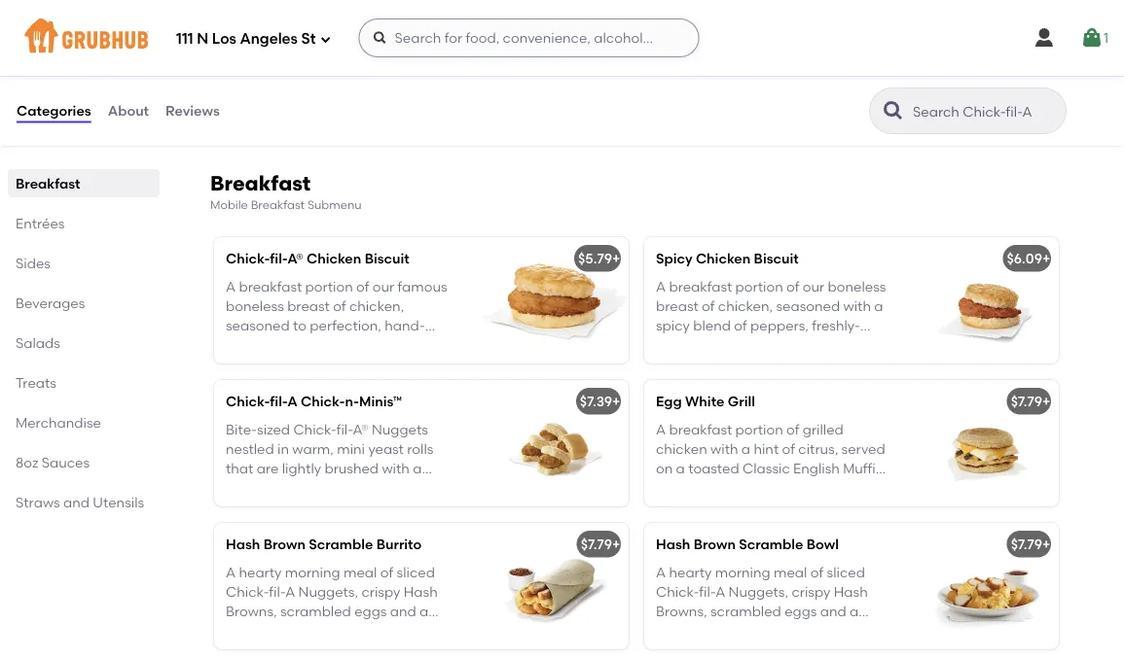 Task type: locate. For each thing, give the bounding box(es) containing it.
2 vertical spatial fil-
[[336, 421, 353, 438]]

treats tab
[[16, 373, 152, 393]]

fil-
[[270, 251, 287, 267], [270, 394, 287, 410], [336, 421, 353, 438]]

breakfast inside breakfast tab
[[16, 175, 80, 192]]

a up sized
[[287, 394, 298, 410]]

chicken right spicy in the top right of the page
[[696, 251, 751, 267]]

a inside "bite-sized chick-fil-a® nuggets nestled in warm, mini yeast rolls that are lightly brushed with a honey butter spread."
[[413, 461, 422, 477]]

and
[[761, 480, 788, 497], [63, 494, 90, 511]]

1 chicken from the left
[[307, 251, 361, 267]]

0 horizontal spatial chicken
[[307, 251, 361, 267]]

minis™
[[359, 394, 402, 410]]

1 horizontal spatial hash
[[656, 537, 690, 553]]

salads tab
[[16, 333, 152, 353]]

fil- up mini
[[336, 421, 353, 438]]

hash
[[226, 537, 260, 553], [656, 537, 690, 553]]

a right 'at'
[[590, 10, 599, 27]]

brown for hash brown scramble bowl
[[694, 537, 736, 553]]

Search for food, convenience, alcohol... search field
[[359, 18, 699, 57]]

1 horizontal spatial with
[[656, 480, 684, 497]]

of left the grilled
[[786, 421, 799, 438]]

0 horizontal spatial svg image
[[320, 34, 331, 45]]

a® down "breakfast mobile breakfast submenu"
[[287, 251, 303, 267]]

with down on
[[656, 480, 684, 497]]

n-
[[345, 394, 359, 410]]

biscuit
[[365, 251, 410, 267], [754, 251, 799, 267]]

1 vertical spatial of
[[782, 441, 795, 457]]

looks like you've started an order at a different restaurant. button
[[345, 0, 737, 40]]

svg image right st
[[320, 34, 331, 45]]

an
[[512, 10, 529, 27]]

a inside a breakfast portion of grilled chicken with a hint of citrus, served on a toasted classic english muffin with egg whites and american cheese.
[[656, 421, 666, 438]]

a
[[590, 10, 599, 27], [741, 441, 750, 457], [413, 461, 422, 477], [676, 461, 685, 477]]

0 vertical spatial a®
[[287, 251, 303, 267]]

0 vertical spatial with
[[710, 441, 738, 457]]

+ for chick-fil-a® chicken biscuit
[[612, 251, 620, 267]]

0 horizontal spatial brown
[[263, 537, 306, 553]]

and down classic
[[761, 480, 788, 497]]

scramble for burrito
[[309, 537, 373, 553]]

with
[[710, 441, 738, 457], [382, 461, 410, 477], [656, 480, 684, 497]]

1 horizontal spatial chicken
[[696, 251, 751, 267]]

sides
[[16, 255, 51, 272]]

scramble down spread. at the bottom of the page
[[309, 537, 373, 553]]

0 horizontal spatial and
[[63, 494, 90, 511]]

chick-
[[226, 251, 270, 267], [226, 394, 270, 410], [301, 394, 345, 410], [293, 421, 336, 438]]

brushed
[[324, 461, 379, 477]]

2 brown from the left
[[694, 537, 736, 553]]

treats
[[16, 375, 56, 391]]

spicy
[[656, 251, 692, 267]]

hash brown scramble burrito image
[[483, 524, 629, 650]]

straws and utensils
[[16, 494, 144, 511]]

0 horizontal spatial scramble
[[309, 537, 373, 553]]

0 vertical spatial of
[[786, 421, 799, 438]]

with up toasted
[[710, 441, 738, 457]]

svg image
[[1080, 26, 1104, 50], [372, 30, 388, 46], [320, 34, 331, 45]]

grill
[[728, 394, 755, 410]]

and right straws
[[63, 494, 90, 511]]

of
[[786, 421, 799, 438], [782, 441, 795, 457]]

grilled
[[803, 421, 844, 438]]

1 horizontal spatial svg image
[[372, 30, 388, 46]]

svg image down looks
[[372, 30, 388, 46]]

0 horizontal spatial hash
[[226, 537, 260, 553]]

you've
[[414, 10, 457, 27]]

bite-sized chick-fil-a® nuggets nestled in warm, mini yeast rolls that are lightly brushed with a honey butter spread.
[[226, 421, 433, 497]]

1 horizontal spatial brown
[[694, 537, 736, 553]]

muffin
[[843, 461, 884, 477]]

8oz
[[16, 454, 38, 471]]

111 n los angeles st
[[176, 30, 316, 48]]

1 vertical spatial a®
[[353, 421, 368, 438]]

1 hash from the left
[[226, 537, 260, 553]]

brown down the cheese.
[[694, 537, 736, 553]]

beverages tab
[[16, 293, 152, 313]]

egg
[[656, 394, 682, 410]]

1 horizontal spatial biscuit
[[754, 251, 799, 267]]

classic
[[743, 461, 790, 477]]

merchandise
[[16, 415, 101, 431]]

with down yeast
[[382, 461, 410, 477]]

burrito
[[376, 537, 422, 553]]

scramble
[[309, 537, 373, 553], [739, 537, 803, 553]]

+
[[612, 251, 620, 267], [1042, 251, 1050, 267], [612, 394, 620, 410], [1042, 394, 1050, 410], [612, 537, 620, 553], [1042, 537, 1050, 553]]

1 horizontal spatial and
[[761, 480, 788, 497]]

hash brown scramble bowl
[[656, 537, 839, 553]]

$5.79
[[578, 251, 612, 267]]

scramble for bowl
[[739, 537, 803, 553]]

chick-fil-a chick-n-minis™
[[226, 394, 402, 410]]

chicken down submenu
[[307, 251, 361, 267]]

on
[[656, 461, 673, 477]]

n
[[197, 30, 208, 48]]

2 biscuit from the left
[[754, 251, 799, 267]]

a up chicken in the bottom of the page
[[656, 421, 666, 438]]

chick-fil-a® chicken biscuit image
[[483, 237, 629, 364]]

sauces
[[42, 454, 90, 471]]

hash down honey
[[226, 537, 260, 553]]

1 scramble from the left
[[309, 537, 373, 553]]

spicy chicken biscuit
[[656, 251, 799, 267]]

1 brown from the left
[[263, 537, 306, 553]]

whites
[[716, 480, 758, 497]]

with inside "bite-sized chick-fil-a® nuggets nestled in warm, mini yeast rolls that are lightly brushed with a honey butter spread."
[[382, 461, 410, 477]]

0 vertical spatial a
[[287, 394, 298, 410]]

0 horizontal spatial with
[[382, 461, 410, 477]]

a®
[[287, 251, 303, 267], [353, 421, 368, 438]]

1 vertical spatial fil-
[[270, 394, 287, 410]]

2 scramble from the left
[[739, 537, 803, 553]]

svg image right svg icon
[[1080, 26, 1104, 50]]

egg white grill
[[656, 394, 755, 410]]

1 horizontal spatial a
[[656, 421, 666, 438]]

breakfast tab
[[16, 173, 152, 194]]

fil- down "breakfast mobile breakfast submenu"
[[270, 251, 287, 267]]

$7.79 for egg white grill
[[1011, 394, 1042, 410]]

hash down the cheese.
[[656, 537, 690, 553]]

brown
[[263, 537, 306, 553], [694, 537, 736, 553]]

chick- inside "bite-sized chick-fil-a® nuggets nestled in warm, mini yeast rolls that are lightly brushed with a honey butter spread."
[[293, 421, 336, 438]]

egg
[[687, 480, 713, 497]]

hint
[[754, 441, 779, 457]]

2 horizontal spatial svg image
[[1080, 26, 1104, 50]]

0 vertical spatial fil-
[[270, 251, 287, 267]]

$7.79 +
[[1011, 394, 1050, 410], [581, 537, 620, 553], [1011, 537, 1050, 553]]

1 vertical spatial a
[[656, 421, 666, 438]]

breakfast
[[669, 421, 732, 438]]

nestled
[[226, 441, 274, 457]]

brown down butter
[[263, 537, 306, 553]]

breakfast up 'mobile' at the left of the page
[[210, 171, 311, 196]]

order
[[533, 10, 569, 27]]

angeles
[[240, 30, 298, 48]]

+ for hash brown scramble burrito
[[612, 537, 620, 553]]

breakfast up entrées
[[16, 175, 80, 192]]

a inside the looks like you've started an order at a different restaurant. button
[[590, 10, 599, 27]]

categories button
[[16, 76, 92, 146]]

1 horizontal spatial a®
[[353, 421, 368, 438]]

0 horizontal spatial a
[[287, 394, 298, 410]]

0 horizontal spatial biscuit
[[365, 251, 410, 267]]

2 hash from the left
[[656, 537, 690, 553]]

1 horizontal spatial scramble
[[739, 537, 803, 553]]

a® up mini
[[353, 421, 368, 438]]

in
[[277, 441, 289, 457]]

scramble left bowl
[[739, 537, 803, 553]]

fil- up sized
[[270, 394, 287, 410]]

search icon image
[[882, 99, 905, 123]]

salads
[[16, 335, 60, 351]]

2 horizontal spatial with
[[710, 441, 738, 457]]

chicken
[[307, 251, 361, 267], [696, 251, 751, 267]]

that
[[226, 461, 253, 477]]

of right hint
[[782, 441, 795, 457]]

mobile
[[210, 198, 248, 212]]

$7.79
[[1011, 394, 1042, 410], [581, 537, 612, 553], [1011, 537, 1042, 553]]

1 biscuit from the left
[[365, 251, 410, 267]]

bite-
[[226, 421, 257, 438]]

a down rolls at left bottom
[[413, 461, 422, 477]]

1 vertical spatial with
[[382, 461, 410, 477]]



Task type: vqa. For each thing, say whether or not it's contained in the screenshot.
Cheese associated with Plain Cream Cheese
no



Task type: describe. For each thing, give the bounding box(es) containing it.
spicy chicken biscuit image
[[913, 237, 1059, 364]]

different
[[602, 10, 659, 27]]

$5.79 +
[[578, 251, 620, 267]]

$7.79 + for egg white grill
[[1011, 394, 1050, 410]]

and inside straws and utensils tab
[[63, 494, 90, 511]]

8oz sauces tab
[[16, 453, 152, 473]]

breakfast for breakfast mobile breakfast submenu
[[210, 171, 311, 196]]

lightly
[[282, 461, 321, 477]]

los
[[212, 30, 236, 48]]

honey
[[226, 480, 266, 497]]

hash for hash brown scramble burrito
[[226, 537, 260, 553]]

$7.39
[[580, 394, 612, 410]]

fil- for a
[[270, 394, 287, 410]]

rolls
[[407, 441, 433, 457]]

hash for hash brown scramble bowl
[[656, 537, 690, 553]]

entrées tab
[[16, 213, 152, 234]]

8oz sauces
[[16, 454, 90, 471]]

butter
[[269, 480, 310, 497]]

beverages
[[16, 295, 85, 311]]

looks
[[346, 10, 385, 27]]

started
[[460, 10, 509, 27]]

$7.79 for hash brown scramble bowl
[[1011, 537, 1042, 553]]

1 button
[[1080, 20, 1108, 55]]

looks like you've started an order at a different restaurant.
[[346, 10, 736, 27]]

$7.79 + for hash brown scramble bowl
[[1011, 537, 1050, 553]]

fil- inside "bite-sized chick-fil-a® nuggets nestled in warm, mini yeast rolls that are lightly brushed with a honey butter spread."
[[336, 421, 353, 438]]

citrus,
[[798, 441, 838, 457]]

bowl
[[806, 537, 839, 553]]

a left hint
[[741, 441, 750, 457]]

sides tab
[[16, 253, 152, 273]]

yeast
[[368, 441, 404, 457]]

american
[[791, 480, 856, 497]]

breakfast for breakfast
[[16, 175, 80, 192]]

111
[[176, 30, 193, 48]]

a right on
[[676, 461, 685, 477]]

about
[[108, 103, 149, 119]]

white
[[685, 394, 725, 410]]

svg image
[[1033, 26, 1056, 50]]

$6.09 +
[[1007, 251, 1050, 267]]

spread.
[[313, 480, 363, 497]]

2 chicken from the left
[[696, 251, 751, 267]]

0 horizontal spatial a®
[[287, 251, 303, 267]]

delivery
[[379, 46, 430, 62]]

straws and utensils tab
[[16, 492, 152, 513]]

Search Chick-fil-A search field
[[911, 102, 1060, 121]]

$7.79 for hash brown scramble burrito
[[581, 537, 612, 553]]

chicken
[[656, 441, 707, 457]]

submenu
[[307, 198, 362, 212]]

categories
[[17, 103, 91, 119]]

and inside a breakfast portion of grilled chicken with a hint of citrus, served on a toasted classic english muffin with egg whites and american cheese.
[[761, 480, 788, 497]]

st
[[301, 30, 316, 48]]

at
[[572, 10, 586, 27]]

cheese.
[[656, 500, 707, 517]]

breakfast mobile breakfast submenu
[[210, 171, 362, 212]]

egg white grill image
[[913, 380, 1059, 507]]

restaurant.
[[662, 10, 736, 27]]

+ for hash brown scramble bowl
[[1042, 537, 1050, 553]]

a® inside "bite-sized chick-fil-a® nuggets nestled in warm, mini yeast rolls that are lightly brushed with a honey butter spread."
[[353, 421, 368, 438]]

reviews
[[166, 103, 220, 119]]

sized
[[257, 421, 290, 438]]

served
[[841, 441, 885, 457]]

$6.09
[[1007, 251, 1042, 267]]

entrées
[[16, 215, 65, 232]]

brown for hash brown scramble burrito
[[263, 537, 306, 553]]

+ for egg white grill
[[1042, 394, 1050, 410]]

2 vertical spatial with
[[656, 480, 684, 497]]

+ for spicy chicken biscuit
[[1042, 251, 1050, 267]]

$1.99 delivery
[[345, 46, 430, 62]]

hash brown scramble bowl image
[[913, 524, 1059, 650]]

warm,
[[292, 441, 334, 457]]

english
[[793, 461, 840, 477]]

portion
[[735, 421, 783, 438]]

nuggets
[[372, 421, 428, 438]]

$7.39 +
[[580, 394, 620, 410]]

chick-fil-a® chicken biscuit
[[226, 251, 410, 267]]

are
[[257, 461, 279, 477]]

about button
[[107, 76, 150, 146]]

utensils
[[93, 494, 144, 511]]

merchandise tab
[[16, 413, 152, 433]]

1
[[1104, 30, 1108, 46]]

main navigation navigation
[[0, 0, 1124, 76]]

a breakfast portion of grilled chicken with a hint of citrus, served on a toasted classic english muffin with egg whites and american cheese.
[[656, 421, 885, 517]]

+ for chick-fil-a chick-n-minis™
[[612, 394, 620, 410]]

like
[[388, 10, 411, 27]]

chick-fil-a chick-n-minis™ image
[[483, 380, 629, 507]]

$7.79 + for hash brown scramble burrito
[[581, 537, 620, 553]]

reviews button
[[165, 76, 221, 146]]

straws
[[16, 494, 60, 511]]

hash brown scramble burrito
[[226, 537, 422, 553]]

breakfast right 'mobile' at the left of the page
[[251, 198, 305, 212]]

toasted
[[688, 461, 739, 477]]

svg image inside 1 button
[[1080, 26, 1104, 50]]

fil- for a®
[[270, 251, 287, 267]]

mini
[[337, 441, 365, 457]]

$1.99
[[345, 46, 376, 62]]



